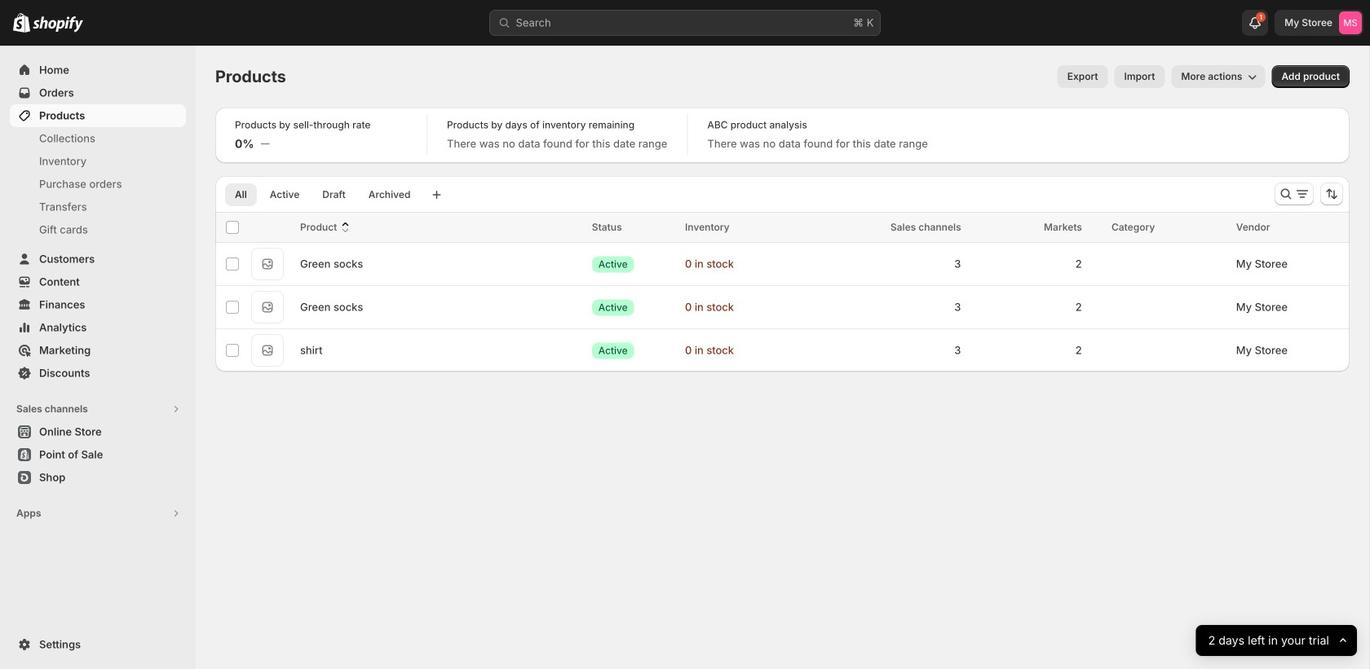 Task type: vqa. For each thing, say whether or not it's contained in the screenshot.
My Storee icon
yes



Task type: locate. For each thing, give the bounding box(es) containing it.
tab list
[[222, 183, 424, 206]]

my storee image
[[1339, 11, 1362, 34]]

shopify image
[[33, 16, 83, 32]]

shopify image
[[13, 13, 30, 32]]



